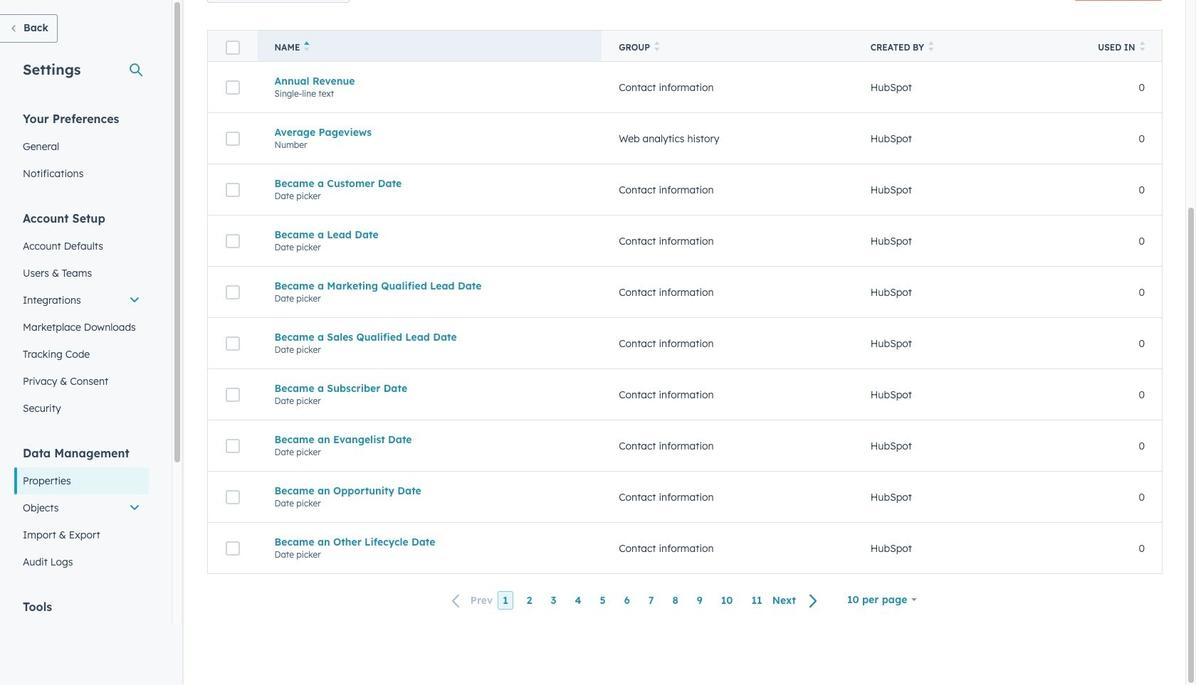 Task type: locate. For each thing, give the bounding box(es) containing it.
1 horizontal spatial press to sort. element
[[928, 41, 934, 53]]

3 press to sort. element from the left
[[1140, 41, 1145, 53]]

Search search field
[[207, 0, 350, 3]]

ascending sort. press to sort descending. element
[[304, 41, 310, 53]]

press to sort. image
[[654, 41, 660, 51], [928, 41, 934, 51], [1140, 41, 1145, 51]]

0 horizontal spatial press to sort. image
[[654, 41, 660, 51]]

your preferences element
[[14, 111, 149, 187]]

ascending sort. press to sort descending. image
[[304, 41, 310, 51]]

1 press to sort. element from the left
[[654, 41, 660, 53]]

account setup element
[[14, 211, 149, 422]]

press to sort. element
[[654, 41, 660, 53], [928, 41, 934, 53], [1140, 41, 1145, 53]]

2 horizontal spatial press to sort. element
[[1140, 41, 1145, 53]]

data management element
[[14, 446, 149, 576]]

2 horizontal spatial press to sort. image
[[1140, 41, 1145, 51]]

2 press to sort. image from the left
[[928, 41, 934, 51]]

tab panel
[[207, 0, 1163, 626]]

1 horizontal spatial press to sort. image
[[928, 41, 934, 51]]

0 horizontal spatial press to sort. element
[[654, 41, 660, 53]]



Task type: describe. For each thing, give the bounding box(es) containing it.
pagination navigation
[[443, 592, 827, 611]]

1 press to sort. image from the left
[[654, 41, 660, 51]]

3 press to sort. image from the left
[[1140, 41, 1145, 51]]

2 press to sort. element from the left
[[928, 41, 934, 53]]



Task type: vqa. For each thing, say whether or not it's contained in the screenshot.
Marketplaces 'image'
no



